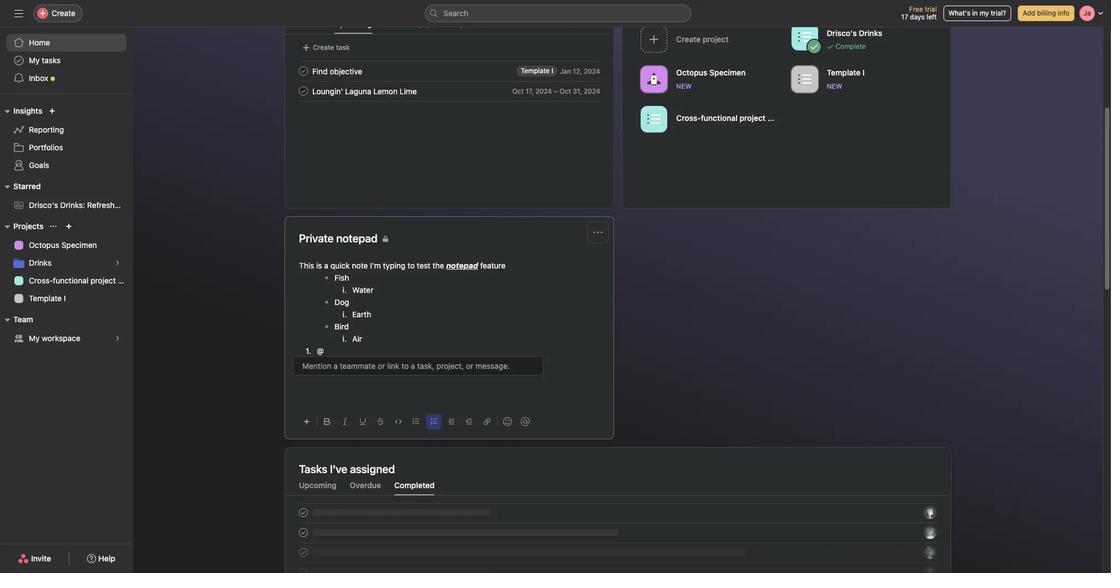 Task type: locate. For each thing, give the bounding box(es) containing it.
1 horizontal spatial specimen
[[710, 67, 746, 77]]

2 new from the left
[[827, 82, 843, 90]]

0 vertical spatial completed button
[[443, 19, 483, 34]]

inbox link
[[7, 69, 127, 87]]

template i link up teams element on the left bottom of the page
[[7, 290, 127, 307]]

i
[[552, 67, 553, 75], [863, 67, 865, 77], [64, 294, 66, 303]]

completed image left find at left
[[297, 64, 310, 78]]

template inside template i new
[[827, 67, 861, 77]]

drinks up complete
[[859, 28, 883, 37]]

template down complete
[[827, 67, 861, 77]]

create task button
[[299, 40, 353, 55]]

see details, drinks image
[[114, 260, 121, 266]]

1 horizontal spatial oct
[[560, 87, 571, 95]]

completed button for overdue (9)
[[443, 19, 483, 34]]

drisco's inside "drisco's drinks: refreshment recommendation" link
[[29, 200, 58, 210]]

1 horizontal spatial template i link
[[517, 65, 558, 77]]

decrease list indent image
[[448, 418, 455, 425]]

invite button
[[11, 549, 58, 569]]

template
[[521, 67, 550, 75], [827, 67, 861, 77], [29, 294, 62, 303]]

0 horizontal spatial drisco's
[[29, 200, 58, 210]]

1 horizontal spatial new
[[827, 82, 843, 90]]

drisco's up complete
[[827, 28, 857, 37]]

1 vertical spatial create
[[313, 43, 334, 52]]

drinks down octopus specimen
[[29, 258, 52, 267]]

bold image
[[324, 418, 331, 425]]

add billing info button
[[1018, 6, 1075, 21]]

code image
[[395, 418, 402, 425]]

1 vertical spatial cross-
[[29, 276, 53, 285]]

1 vertical spatial notepad
[[446, 261, 478, 270]]

upcoming button up task
[[335, 19, 372, 34]]

drinks
[[859, 28, 883, 37], [29, 258, 52, 267]]

1 vertical spatial cross-functional project plan
[[29, 276, 133, 285]]

0 vertical spatial plan
[[768, 113, 783, 122]]

1 vertical spatial specimen
[[61, 240, 97, 250]]

test
[[417, 261, 431, 270]]

0 vertical spatial template i
[[521, 67, 553, 75]]

my inside "global" element
[[29, 55, 40, 65]]

overdue down 'i've assigned'
[[350, 480, 381, 490]]

upcoming down tasks
[[299, 480, 337, 490]]

overdue left (9)
[[385, 19, 417, 28]]

1 vertical spatial project
[[91, 276, 116, 285]]

specimen
[[710, 67, 746, 77], [61, 240, 97, 250]]

drinks:
[[60, 200, 85, 210]]

new right rocket icon
[[676, 82, 692, 90]]

tasks
[[42, 55, 61, 65]]

1 horizontal spatial completed
[[443, 19, 483, 28]]

1 new from the left
[[676, 82, 692, 90]]

completed button
[[443, 19, 483, 34], [394, 480, 435, 495]]

0 horizontal spatial functional
[[53, 276, 88, 285]]

octopus down create project
[[676, 67, 708, 77]]

i down complete
[[863, 67, 865, 77]]

italics image
[[342, 418, 348, 425]]

objective
[[330, 66, 362, 76]]

1 vertical spatial list image
[[647, 112, 661, 126]]

0 vertical spatial my
[[29, 55, 40, 65]]

0 horizontal spatial i
[[64, 294, 66, 303]]

upcoming up task
[[335, 19, 372, 28]]

cross-functional project plan down octopus specimen new
[[676, 113, 783, 122]]

cross-functional project plan down drinks link
[[29, 276, 133, 285]]

increase list indent image
[[466, 418, 473, 425]]

specimen inside octopus specimen new
[[710, 67, 746, 77]]

17
[[902, 13, 908, 21]]

1 horizontal spatial notepad
[[446, 261, 478, 270]]

octopus down show options, current sort, top image
[[29, 240, 59, 250]]

octopus inside the projects element
[[29, 240, 59, 250]]

new inside template i new
[[827, 82, 843, 90]]

new inside octopus specimen new
[[676, 82, 692, 90]]

workspace
[[42, 333, 80, 343]]

cross-functional project plan link down octopus specimen new
[[636, 102, 787, 138]]

complete
[[836, 42, 866, 50]]

my down team
[[29, 333, 40, 343]]

octopus for octopus specimen
[[29, 240, 59, 250]]

tasks i've assigned
[[299, 463, 395, 475]]

1 horizontal spatial project
[[740, 113, 766, 122]]

create for create task
[[313, 43, 334, 52]]

cross-functional project plan link
[[636, 102, 787, 138], [7, 272, 133, 290]]

completed button down search
[[443, 19, 483, 34]]

template up team
[[29, 294, 62, 303]]

specimen for octopus specimen new
[[710, 67, 746, 77]]

1 vertical spatial overdue
[[350, 480, 381, 490]]

inbox
[[29, 73, 48, 83]]

starred element
[[0, 176, 198, 216]]

new
[[676, 82, 692, 90], [827, 82, 843, 90]]

octopus
[[676, 67, 708, 77], [29, 240, 59, 250]]

oct right '–'
[[560, 87, 571, 95]]

fish
[[335, 273, 349, 282]]

completed image down completed checkbox
[[297, 84, 310, 98]]

1 horizontal spatial completed button
[[443, 19, 483, 34]]

portfolios
[[29, 143, 63, 152]]

completed for overdue (9)
[[443, 19, 483, 28]]

create button
[[33, 4, 83, 22]]

my
[[29, 55, 40, 65], [29, 333, 40, 343]]

new right list icon
[[827, 82, 843, 90]]

my left tasks
[[29, 55, 40, 65]]

1 horizontal spatial drisco's
[[827, 28, 857, 37]]

0 vertical spatial cross-
[[676, 113, 701, 122]]

12,
[[573, 67, 582, 75]]

notepad up note
[[336, 232, 378, 245]]

2024 right 12,
[[584, 67, 600, 75]]

1 horizontal spatial functional
[[701, 113, 738, 122]]

list image down rocket icon
[[647, 112, 661, 126]]

2 my from the top
[[29, 333, 40, 343]]

template i up team
[[29, 294, 66, 303]]

0 horizontal spatial completed
[[394, 480, 435, 490]]

upcoming button
[[335, 19, 372, 34], [299, 480, 337, 495]]

quick
[[331, 261, 350, 270]]

functional down octopus specimen new
[[701, 113, 738, 122]]

project
[[740, 113, 766, 122], [91, 276, 116, 285]]

completed right overdue button
[[394, 480, 435, 490]]

1 vertical spatial template i
[[29, 294, 66, 303]]

1 vertical spatial octopus
[[29, 240, 59, 250]]

cross- down octopus specimen new
[[676, 113, 701, 122]]

hide sidebar image
[[14, 9, 23, 18]]

create inside button
[[313, 43, 334, 52]]

upcoming button down tasks
[[299, 480, 337, 495]]

1 vertical spatial plan
[[118, 276, 133, 285]]

upcoming button for overdue
[[299, 480, 337, 495]]

1 horizontal spatial octopus
[[676, 67, 708, 77]]

0 horizontal spatial completed button
[[394, 480, 435, 495]]

cross-functional project plan
[[676, 113, 783, 122], [29, 276, 133, 285]]

show options, current sort, top image
[[50, 223, 57, 230]]

toolbar
[[299, 409, 600, 434]]

1 horizontal spatial plan
[[768, 113, 783, 122]]

my workspace
[[29, 333, 80, 343]]

1 my from the top
[[29, 55, 40, 65]]

0 horizontal spatial oct
[[512, 87, 524, 95]]

my for my tasks
[[29, 55, 40, 65]]

invite
[[31, 554, 51, 563]]

create up 'home' "link"
[[52, 8, 75, 18]]

completed button right overdue button
[[394, 480, 435, 495]]

plan
[[768, 113, 783, 122], [118, 276, 133, 285]]

i'm
[[370, 261, 381, 270]]

0 vertical spatial upcoming button
[[335, 19, 372, 34]]

drisco's
[[827, 28, 857, 37], [29, 200, 58, 210]]

specimen down create project link
[[710, 67, 746, 77]]

oct 17, 2024 – oct 31, 2024
[[512, 87, 600, 95]]

functional down drinks link
[[53, 276, 88, 285]]

2024
[[584, 67, 600, 75], [536, 87, 552, 95], [584, 87, 600, 95]]

template i link up 17, at top
[[517, 65, 558, 77]]

is
[[316, 261, 322, 270]]

cross-
[[676, 113, 701, 122], [29, 276, 53, 285]]

1 horizontal spatial create
[[313, 43, 334, 52]]

2 completed image from the top
[[297, 84, 310, 98]]

emoji image
[[503, 417, 512, 426]]

0 horizontal spatial project
[[91, 276, 116, 285]]

0 horizontal spatial octopus
[[29, 240, 59, 250]]

0 horizontal spatial cross-
[[29, 276, 53, 285]]

jan 12, 2024
[[560, 67, 600, 75]]

0 horizontal spatial notepad
[[336, 232, 378, 245]]

my workspace link
[[7, 330, 127, 347]]

a
[[324, 261, 328, 270]]

0 vertical spatial completed
[[443, 19, 483, 28]]

1 horizontal spatial drinks
[[859, 28, 883, 37]]

drisco's up show options, current sort, top image
[[29, 200, 58, 210]]

specimen down new project or portfolio image at the top
[[61, 240, 97, 250]]

cross-functional project plan link down octopus specimen link
[[7, 272, 133, 290]]

0 vertical spatial specimen
[[710, 67, 746, 77]]

loungin' laguna lemon lime
[[312, 86, 417, 96]]

0 horizontal spatial overdue
[[350, 480, 381, 490]]

i up teams element on the left bottom of the page
[[64, 294, 66, 303]]

add billing info
[[1023, 9, 1070, 17]]

template i link
[[517, 65, 558, 77], [7, 290, 127, 307]]

specimen for octopus specimen
[[61, 240, 97, 250]]

0 vertical spatial functional
[[701, 113, 738, 122]]

0 horizontal spatial template i
[[29, 294, 66, 303]]

0 horizontal spatial cross-functional project plan
[[29, 276, 133, 285]]

my inside teams element
[[29, 333, 40, 343]]

specimen inside the projects element
[[61, 240, 97, 250]]

0 horizontal spatial specimen
[[61, 240, 97, 250]]

1 vertical spatial functional
[[53, 276, 88, 285]]

1 vertical spatial cross-functional project plan link
[[7, 272, 133, 290]]

overdue
[[385, 19, 417, 28], [350, 480, 381, 490]]

0 vertical spatial template i link
[[517, 65, 558, 77]]

starred button
[[0, 180, 41, 193]]

document
[[299, 260, 600, 404]]

oct
[[512, 87, 524, 95], [560, 87, 571, 95]]

1 completed image from the top
[[297, 64, 310, 78]]

1 horizontal spatial i
[[552, 67, 553, 75]]

1 vertical spatial completed
[[394, 480, 435, 490]]

private notepad
[[299, 232, 378, 245]]

jan 12, 2024 button
[[560, 67, 600, 75]]

this
[[299, 261, 314, 270]]

i left jan
[[552, 67, 553, 75]]

0 vertical spatial overdue
[[385, 19, 417, 28]]

my for my workspace
[[29, 333, 40, 343]]

oct left 17, at top
[[512, 87, 524, 95]]

strikethrough image
[[377, 418, 384, 425]]

create
[[52, 8, 75, 18], [313, 43, 334, 52]]

1 vertical spatial my
[[29, 333, 40, 343]]

1 vertical spatial template i link
[[7, 290, 127, 307]]

1 vertical spatial drisco's
[[29, 200, 58, 210]]

1 horizontal spatial cross-functional project plan
[[676, 113, 783, 122]]

insights element
[[0, 101, 133, 176]]

my tasks
[[29, 55, 61, 65]]

template i up 17, at top
[[521, 67, 553, 75]]

1 vertical spatial completed image
[[297, 84, 310, 98]]

link image
[[484, 418, 490, 425]]

completed for overdue
[[394, 480, 435, 490]]

my tasks link
[[7, 52, 127, 69]]

1 vertical spatial completed button
[[394, 480, 435, 495]]

see details, my workspace image
[[114, 335, 121, 342]]

create left task
[[313, 43, 334, 52]]

1 horizontal spatial template
[[521, 67, 550, 75]]

1 vertical spatial upcoming
[[299, 480, 337, 490]]

1 horizontal spatial list image
[[798, 30, 811, 44]]

1 vertical spatial drinks
[[29, 258, 52, 267]]

0 horizontal spatial template
[[29, 294, 62, 303]]

0 horizontal spatial plan
[[118, 276, 133, 285]]

numbered list image
[[431, 418, 437, 425]]

list image
[[798, 30, 811, 44], [647, 112, 661, 126]]

completed image
[[297, 64, 310, 78], [297, 84, 310, 98]]

days
[[910, 13, 925, 21]]

0 horizontal spatial create
[[52, 8, 75, 18]]

0 horizontal spatial drinks
[[29, 258, 52, 267]]

1 horizontal spatial overdue
[[385, 19, 417, 28]]

0 horizontal spatial cross-functional project plan link
[[7, 272, 133, 290]]

0 vertical spatial notepad
[[336, 232, 378, 245]]

jan
[[560, 67, 571, 75]]

0 vertical spatial octopus
[[676, 67, 708, 77]]

create inside dropdown button
[[52, 8, 75, 18]]

0 horizontal spatial list image
[[647, 112, 661, 126]]

notepad right 'the'
[[446, 261, 478, 270]]

i inside template i new
[[863, 67, 865, 77]]

feature
[[480, 261, 506, 270]]

2 horizontal spatial template
[[827, 67, 861, 77]]

0 vertical spatial completed image
[[297, 64, 310, 78]]

add
[[1023, 9, 1036, 17]]

notepad
[[336, 232, 378, 245], [446, 261, 478, 270]]

0 vertical spatial create
[[52, 8, 75, 18]]

octopus inside octopus specimen new
[[676, 67, 708, 77]]

template i inside the projects element
[[29, 294, 66, 303]]

completed down search
[[443, 19, 483, 28]]

2024 left '–'
[[536, 87, 552, 95]]

0 vertical spatial drisco's
[[827, 28, 857, 37]]

0 vertical spatial upcoming
[[335, 19, 372, 28]]

1 horizontal spatial cross-functional project plan link
[[636, 102, 787, 138]]

overdue inside 'button'
[[385, 19, 417, 28]]

cross- down drinks link
[[29, 276, 53, 285]]

1 vertical spatial upcoming button
[[299, 480, 337, 495]]

(9)
[[419, 19, 430, 28]]

completed image for loungin'
[[297, 84, 310, 98]]

cross- inside the projects element
[[29, 276, 53, 285]]

list image up list icon
[[798, 30, 811, 44]]

template i
[[521, 67, 553, 75], [29, 294, 66, 303]]

2 horizontal spatial i
[[863, 67, 865, 77]]

template up 17, at top
[[521, 67, 550, 75]]

0 horizontal spatial new
[[676, 82, 692, 90]]

portfolios link
[[7, 139, 127, 156]]

i inside the projects element
[[64, 294, 66, 303]]



Task type: describe. For each thing, give the bounding box(es) containing it.
my
[[980, 9, 989, 17]]

octopus specimen link
[[7, 236, 127, 254]]

trial
[[925, 5, 937, 13]]

in
[[973, 9, 978, 17]]

drisco's drinks: refreshment recommendation link
[[7, 196, 198, 214]]

octopus specimen
[[29, 240, 97, 250]]

rocket image
[[647, 72, 661, 86]]

teams element
[[0, 310, 133, 350]]

team button
[[0, 313, 33, 326]]

31,
[[573, 87, 582, 95]]

air
[[352, 334, 362, 343]]

overdue for overdue (9)
[[385, 19, 417, 28]]

template inside the projects element
[[29, 294, 62, 303]]

0 vertical spatial drinks
[[859, 28, 883, 37]]

new image
[[49, 108, 56, 114]]

bird
[[335, 322, 349, 331]]

bulleted list image
[[413, 418, 419, 425]]

tasks
[[299, 463, 327, 475]]

at mention image
[[521, 417, 530, 426]]

create task
[[313, 43, 350, 52]]

search button
[[425, 4, 691, 22]]

actions image
[[594, 228, 603, 237]]

octopus for octopus specimen new
[[676, 67, 708, 77]]

billing
[[1037, 9, 1056, 17]]

create for create
[[52, 8, 75, 18]]

17,
[[526, 87, 534, 95]]

team
[[13, 315, 33, 324]]

–
[[554, 87, 558, 95]]

2024 right the 31,
[[584, 87, 600, 95]]

trial?
[[991, 9, 1006, 17]]

task
[[336, 43, 350, 52]]

2024 for 17,
[[536, 87, 552, 95]]

home link
[[7, 34, 127, 52]]

find
[[312, 66, 328, 76]]

private
[[299, 232, 334, 245]]

recommendation
[[135, 200, 198, 210]]

upcoming button for overdue (9)
[[335, 19, 372, 34]]

water
[[352, 285, 373, 295]]

what's in my trial? button
[[944, 6, 1011, 21]]

help
[[98, 554, 115, 563]]

0 vertical spatial project
[[740, 113, 766, 122]]

insights button
[[0, 104, 42, 118]]

2024 for 12,
[[584, 67, 600, 75]]

left
[[927, 13, 937, 21]]

new for octopus specimen
[[676, 82, 692, 90]]

this is a quick note i'm typing to test the notepad feature fish water dog earth bird air @
[[299, 261, 506, 356]]

reporting
[[29, 125, 64, 134]]

1 horizontal spatial template i
[[521, 67, 553, 75]]

dog
[[335, 297, 349, 307]]

lime
[[400, 86, 417, 96]]

overdue for overdue
[[350, 480, 381, 490]]

0 horizontal spatial template i link
[[7, 290, 127, 307]]

loungin'
[[312, 86, 343, 96]]

0 vertical spatial list image
[[798, 30, 811, 44]]

drinks inside the projects element
[[29, 258, 52, 267]]

document containing this is a quick note i'm typing to test the
[[299, 260, 600, 404]]

starred
[[13, 181, 41, 191]]

completed image for find
[[297, 64, 310, 78]]

2 oct from the left
[[560, 87, 571, 95]]

new for template i
[[827, 82, 843, 90]]

search
[[444, 8, 469, 18]]

overdue (9) button
[[385, 19, 430, 34]]

new project or portfolio image
[[66, 223, 72, 230]]

@
[[317, 346, 324, 356]]

create project link
[[636, 22, 787, 58]]

find objective
[[312, 66, 362, 76]]

overdue (9)
[[385, 19, 430, 28]]

refreshment
[[87, 200, 133, 210]]

info
[[1058, 9, 1070, 17]]

what's in my trial?
[[949, 9, 1006, 17]]

insert an object image
[[303, 418, 310, 425]]

notepad inside this is a quick note i'm typing to test the notepad feature fish water dog earth bird air @
[[446, 261, 478, 270]]

overdue button
[[350, 480, 381, 495]]

Completed checkbox
[[297, 64, 310, 78]]

drisco's for drisco's drinks: refreshment recommendation
[[29, 200, 58, 210]]

upcoming for overdue
[[299, 480, 337, 490]]

plan inside the projects element
[[118, 276, 133, 285]]

functional inside the projects element
[[53, 276, 88, 285]]

note
[[352, 261, 368, 270]]

underline image
[[360, 418, 366, 425]]

drisco's drinks: refreshment recommendation
[[29, 200, 198, 210]]

projects button
[[0, 220, 44, 233]]

0 vertical spatial cross-functional project plan
[[676, 113, 783, 122]]

to
[[408, 261, 415, 270]]

completed button for overdue
[[394, 480, 435, 495]]

0 vertical spatial cross-functional project plan link
[[636, 102, 787, 138]]

reporting link
[[7, 121, 127, 139]]

what's
[[949, 9, 971, 17]]

projects
[[13, 221, 44, 231]]

projects element
[[0, 216, 133, 310]]

insights
[[13, 106, 42, 115]]

template i new
[[827, 67, 865, 90]]

global element
[[0, 27, 133, 94]]

project inside the projects element
[[91, 276, 116, 285]]

upcoming for overdue (9)
[[335, 19, 372, 28]]

Completed checkbox
[[297, 84, 310, 98]]

free trial 17 days left
[[902, 5, 937, 21]]

the
[[433, 261, 444, 270]]

laguna
[[345, 86, 371, 96]]

free
[[909, 5, 923, 13]]

octopus specimen new
[[676, 67, 746, 90]]

1 oct from the left
[[512, 87, 524, 95]]

create project
[[676, 34, 729, 44]]

goals link
[[7, 156, 127, 174]]

i've assigned
[[330, 463, 395, 475]]

goals
[[29, 160, 49, 170]]

search list box
[[425, 4, 691, 22]]

list image
[[798, 72, 811, 86]]

drisco's for drisco's drinks
[[827, 28, 857, 37]]

help button
[[80, 549, 123, 569]]

cross-functional project plan inside the projects element
[[29, 276, 133, 285]]

1 horizontal spatial cross-
[[676, 113, 701, 122]]

earth
[[352, 310, 371, 319]]

drisco's drinks
[[827, 28, 883, 37]]

drinks link
[[7, 254, 127, 272]]



Task type: vqa. For each thing, say whether or not it's contained in the screenshot.
Search tasks, projects, and more text field
no



